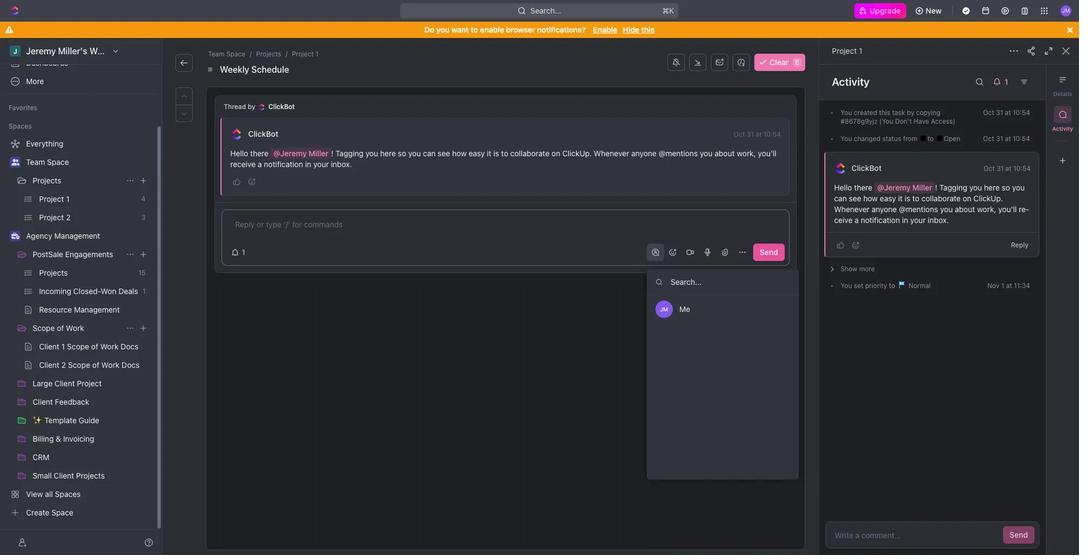 Task type: locate. For each thing, give the bounding box(es) containing it.
is
[[494, 149, 499, 158], [905, 194, 910, 203]]

projects
[[256, 50, 281, 58], [33, 176, 61, 185]]

scope
[[33, 324, 55, 333]]

0 horizontal spatial activity
[[832, 75, 870, 88]]

how
[[452, 149, 467, 158], [863, 194, 878, 203]]

3 you from the top
[[841, 282, 852, 290]]

tagging
[[336, 149, 363, 158], [940, 183, 967, 192]]

weekly
[[220, 65, 249, 74]]

hello there
[[230, 149, 271, 158], [834, 183, 875, 192]]

clickup. inside ! tagging you here so you can see how easy it is to collaborate on clickup. whenever anyone @mentions you about work, you'll receive a notification in your inbox.
[[562, 149, 592, 158]]

0 vertical spatial team space link
[[206, 49, 248, 60]]

1 vertical spatial send button
[[1003, 527, 1035, 544]]

! inside ! tagging you here so you can see how easy it is to collaborate on clickup. whenever anyone @mentions you about work, you'll re ceive a notification in your inbox.
[[935, 183, 938, 192]]

2 you from the top
[[841, 135, 852, 143]]

easy inside ! tagging you here so you can see how easy it is to collaborate on clickup. whenever anyone @mentions you about work, you'll re ceive a notification in your inbox.
[[880, 194, 896, 203]]

on inside ! tagging you here so you can see how easy it is to collaborate on clickup. whenever anyone @mentions you about work, you'll receive a notification in your inbox.
[[552, 149, 560, 158]]

there
[[250, 149, 269, 158], [854, 183, 873, 192]]

0 vertical spatial you'll
[[758, 149, 777, 158]]

0 vertical spatial easy
[[469, 149, 485, 158]]

you'll for a
[[758, 149, 777, 158]]

space right user group image
[[47, 158, 69, 167]]

whenever for ceive
[[834, 205, 870, 214]]

this right hide
[[641, 25, 655, 34]]

sidebar navigation
[[0, 38, 162, 556]]

work, for ceive
[[977, 205, 996, 214]]

1 horizontal spatial collaborate
[[922, 194, 961, 203]]

1 horizontal spatial easy
[[880, 194, 896, 203]]

there down the changed
[[854, 183, 873, 192]]

thread by
[[224, 103, 255, 111]]

1 vertical spatial you'll
[[998, 205, 1017, 214]]

space
[[226, 50, 245, 58], [47, 158, 69, 167]]

how inside ! tagging you here so you can see how easy it is to collaborate on clickup. whenever anyone @mentions you about work, you'll re ceive a notification in your inbox.
[[863, 194, 878, 203]]

0 horizontal spatial hello
[[230, 149, 248, 158]]

1 vertical spatial it
[[898, 194, 903, 203]]

hello there up receive
[[230, 149, 271, 158]]

1 horizontal spatial !
[[935, 183, 938, 192]]

0 vertical spatial @mentions
[[659, 149, 698, 158]]

0 horizontal spatial easy
[[469, 149, 485, 158]]

thread
[[224, 103, 246, 111]]

team for team space / projects / project 1
[[208, 50, 225, 58]]

1 horizontal spatial your
[[910, 216, 926, 225]]

tagging inside ! tagging you here so you can see how easy it is to collaborate on clickup. whenever anyone @mentions you about work, you'll receive a notification in your inbox.
[[336, 149, 363, 158]]

1 vertical spatial !
[[935, 183, 938, 192]]

0 horizontal spatial projects link
[[33, 172, 122, 190]]

so inside ! tagging you here so you can see how easy it is to collaborate on clickup. whenever anyone @mentions you about work, you'll receive a notification in your inbox.
[[398, 149, 406, 158]]

0 vertical spatial inbox.
[[331, 160, 352, 169]]

31
[[996, 109, 1003, 117], [747, 130, 754, 139], [996, 135, 1003, 143], [997, 164, 1004, 173]]

0 vertical spatial in
[[305, 160, 311, 169]]

can inside ! tagging you here so you can see how easy it is to collaborate on clickup. whenever anyone @mentions you about work, you'll receive a notification in your inbox.
[[423, 149, 436, 158]]

normal
[[907, 282, 931, 290]]

clear
[[770, 58, 789, 67]]

!
[[331, 149, 334, 158], [935, 183, 938, 192]]

team up weekly
[[208, 50, 225, 58]]

by right thread
[[248, 103, 255, 111]]

1
[[859, 46, 862, 55], [316, 50, 319, 58], [242, 248, 245, 257], [1001, 282, 1004, 290]]

whenever inside ! tagging you here so you can see how easy it is to collaborate on clickup. whenever anyone @mentions you about work, you'll re ceive a notification in your inbox.
[[834, 205, 870, 214]]

you
[[841, 109, 852, 117], [841, 135, 852, 143], [841, 282, 852, 290]]

1 horizontal spatial in
[[902, 216, 908, 225]]

project 1 link down the upgrade link
[[832, 46, 862, 55]]

1 vertical spatial hello there
[[834, 183, 875, 192]]

scope of work link
[[33, 320, 122, 337]]

1 vertical spatial so
[[1002, 183, 1010, 192]]

clickbot down thread by on the left
[[248, 129, 278, 139]]

1 vertical spatial tagging
[[940, 183, 967, 192]]

by inside 'you created this task by copying #8678g9yjz (you don't have access)'
[[907, 109, 914, 117]]

this up (you
[[879, 109, 890, 117]]

send
[[760, 248, 778, 257], [1010, 531, 1028, 540]]

0 horizontal spatial tagging
[[336, 149, 363, 158]]

0 horizontal spatial see
[[438, 149, 450, 158]]

0 horizontal spatial whenever
[[594, 149, 629, 158]]

so
[[398, 149, 406, 158], [1002, 183, 1010, 192]]

hello there down the changed
[[834, 183, 875, 192]]

0 vertical spatial so
[[398, 149, 406, 158]]

e
[[795, 58, 799, 66]]

clickbot inside task sidebar content section
[[852, 164, 882, 173]]

projects down team space
[[33, 176, 61, 185]]

collaborate inside ! tagging you here so you can see how easy it is to collaborate on clickup. whenever anyone @mentions you about work, you'll re ceive a notification in your inbox.
[[922, 194, 961, 203]]

hello for a
[[230, 149, 248, 158]]

hide
[[623, 25, 639, 34]]

projects link down team space
[[33, 172, 122, 190]]

favorites button
[[4, 102, 42, 115]]

open
[[942, 135, 961, 143]]

in
[[305, 160, 311, 169], [902, 216, 908, 225]]

clickbot inside clickbot button
[[248, 129, 278, 139]]

space for team space / projects / project 1
[[226, 50, 245, 58]]

it inside ! tagging you here so you can see how easy it is to collaborate on clickup. whenever anyone @mentions you about work, you'll re ceive a notification in your inbox.
[[898, 194, 903, 203]]

0 horizontal spatial team
[[26, 158, 45, 167]]

1 horizontal spatial is
[[905, 194, 910, 203]]

this
[[641, 25, 655, 34], [879, 109, 890, 117]]

easy inside ! tagging you here so you can see how easy it is to collaborate on clickup. whenever anyone @mentions you about work, you'll receive a notification in your inbox.
[[469, 149, 485, 158]]

dashboards
[[26, 58, 68, 67]]

1 vertical spatial clickup.
[[974, 194, 1003, 203]]

don't
[[895, 117, 912, 125]]

priority
[[865, 282, 887, 290]]

0 horizontal spatial so
[[398, 149, 406, 158]]

nov
[[988, 282, 1000, 290]]

1 vertical spatial activity
[[1052, 125, 1073, 132]]

1 horizontal spatial about
[[955, 205, 975, 214]]

Search... text field
[[647, 269, 799, 295]]

in inside ! tagging you here so you can see how easy it is to collaborate on clickup. whenever anyone @mentions you about work, you'll re ceive a notification in your inbox.
[[902, 216, 908, 225]]

0 vertical spatial collaborate
[[510, 149, 550, 158]]

project 1
[[832, 46, 862, 55]]

1 horizontal spatial hello
[[834, 183, 852, 192]]

tagging for a
[[336, 149, 363, 158]]

is inside ! tagging you here so you can see how easy it is to collaborate on clickup. whenever anyone @mentions you about work, you'll re ceive a notification in your inbox.
[[905, 194, 910, 203]]

clickup. for ceive
[[974, 194, 1003, 203]]

user group image
[[11, 159, 19, 166]]

0 horizontal spatial inbox.
[[331, 160, 352, 169]]

easy for ceive
[[880, 194, 896, 203]]

space inside tree
[[47, 158, 69, 167]]

1 horizontal spatial a
[[855, 216, 859, 225]]

0 horizontal spatial it
[[487, 149, 491, 158]]

@mentions
[[659, 149, 698, 158], [899, 205, 938, 214]]

browser
[[506, 25, 535, 34]]

collaborate for a
[[510, 149, 550, 158]]

0 vertical spatial can
[[423, 149, 436, 158]]

clickup. for a
[[562, 149, 592, 158]]

1 horizontal spatial it
[[898, 194, 903, 203]]

1 vertical spatial is
[[905, 194, 910, 203]]

0 vertical spatial is
[[494, 149, 499, 158]]

see inside ! tagging you here so you can see how easy it is to collaborate on clickup. whenever anyone @mentions you about work, you'll re ceive a notification in your inbox.
[[849, 194, 861, 203]]

0 horizontal spatial your
[[313, 160, 329, 169]]

1 horizontal spatial notification
[[861, 216, 900, 225]]

on
[[552, 149, 560, 158], [963, 194, 972, 203]]

1 horizontal spatial hello there
[[834, 183, 875, 192]]

collaborate inside ! tagging you here so you can see how easy it is to collaborate on clickup. whenever anyone @mentions you about work, you'll receive a notification in your inbox.
[[510, 149, 550, 158]]

you for set priority to
[[841, 282, 852, 290]]

at
[[1005, 109, 1011, 117], [756, 130, 762, 139], [1005, 135, 1011, 143], [1006, 164, 1012, 173], [1006, 282, 1012, 290]]

there down clickbot button
[[250, 149, 269, 158]]

2 vertical spatial clickbot
[[852, 164, 882, 173]]

1 you from the top
[[841, 109, 852, 117]]

activity down details
[[1052, 125, 1073, 132]]

whenever inside ! tagging you here so you can see how easy it is to collaborate on clickup. whenever anyone @mentions you about work, you'll receive a notification in your inbox.
[[594, 149, 629, 158]]

0 vertical spatial send
[[760, 248, 778, 257]]

0 vertical spatial anyone
[[631, 149, 657, 158]]

want
[[451, 25, 469, 34]]

1 vertical spatial on
[[963, 194, 972, 203]]

activity
[[832, 75, 870, 88], [1052, 125, 1073, 132]]

about
[[715, 149, 735, 158], [955, 205, 975, 214]]

there for a
[[250, 149, 269, 158]]

your inside ! tagging you here so you can see how easy it is to collaborate on clickup. whenever anyone @mentions you about work, you'll receive a notification in your inbox.
[[313, 160, 329, 169]]

tagging inside ! tagging you here so you can see how easy it is to collaborate on clickup. whenever anyone @mentions you about work, you'll re ceive a notification in your inbox.
[[940, 183, 967, 192]]

team space link
[[206, 49, 248, 60], [26, 154, 150, 171]]

1 horizontal spatial send
[[1010, 531, 1028, 540]]

1 vertical spatial work,
[[977, 205, 996, 214]]

1 inside task sidebar content section
[[1001, 282, 1004, 290]]

0 horizontal spatial a
[[258, 160, 262, 169]]

can for a
[[423, 149, 436, 158]]

work, inside ! tagging you here so you can see how easy it is to collaborate on clickup. whenever anyone @mentions you about work, you'll receive a notification in your inbox.
[[737, 149, 756, 158]]

postsale
[[33, 250, 63, 259]]

10:54
[[1013, 109, 1030, 117], [764, 130, 781, 139], [1013, 135, 1030, 143], [1013, 164, 1031, 173]]

weekly schedule link
[[218, 63, 291, 76]]

work,
[[737, 149, 756, 158], [977, 205, 996, 214]]

0 vertical spatial work,
[[737, 149, 756, 158]]

clickup.
[[562, 149, 592, 158], [974, 194, 1003, 203]]

a
[[258, 160, 262, 169], [855, 216, 859, 225]]

0 horizontal spatial can
[[423, 149, 436, 158]]

0 vertical spatial about
[[715, 149, 735, 158]]

0 vertical spatial how
[[452, 149, 467, 158]]

can inside ! tagging you here so you can see how easy it is to collaborate on clickup. whenever anyone @mentions you about work, you'll re ceive a notification in your inbox.
[[834, 194, 847, 203]]

here
[[380, 149, 396, 158], [984, 183, 1000, 192]]

0 horizontal spatial send
[[760, 248, 778, 257]]

1 vertical spatial see
[[849, 194, 861, 203]]

activity down the project 1
[[832, 75, 870, 88]]

team space
[[26, 158, 69, 167]]

! inside ! tagging you here so you can see how easy it is to collaborate on clickup. whenever anyone @mentions you about work, you'll receive a notification in your inbox.
[[331, 149, 334, 158]]

me
[[679, 305, 690, 314]]

you'll
[[758, 149, 777, 158], [998, 205, 1017, 214]]

to
[[471, 25, 478, 34], [928, 135, 936, 143], [501, 149, 508, 158], [913, 194, 920, 203], [889, 282, 895, 290]]

you'll inside ! tagging you here so you can see how easy it is to collaborate on clickup. whenever anyone @mentions you about work, you'll receive a notification in your inbox.
[[758, 149, 777, 158]]

set priority to
[[852, 282, 897, 290]]

0 vertical spatial a
[[258, 160, 262, 169]]

projects link up schedule at the top left
[[254, 49, 283, 60]]

project 1 link
[[832, 46, 862, 55], [290, 49, 321, 60]]

anyone
[[631, 149, 657, 158], [872, 205, 897, 214]]

1 horizontal spatial whenever
[[834, 205, 870, 214]]

/ up the weekly schedule link
[[250, 50, 252, 58]]

0 vertical spatial space
[[226, 50, 245, 58]]

task sidebar content section
[[819, 65, 1046, 556]]

your inside ! tagging you here so you can see how easy it is to collaborate on clickup. whenever anyone @mentions you about work, you'll re ceive a notification in your inbox.
[[910, 216, 926, 225]]

you up #8678g9yjz
[[841, 109, 852, 117]]

1 horizontal spatial projects
[[256, 50, 281, 58]]

how inside ! tagging you here so you can see how easy it is to collaborate on clickup. whenever anyone @mentions you about work, you'll receive a notification in your inbox.
[[452, 149, 467, 158]]

team right user group image
[[26, 158, 45, 167]]

clickup. inside ! tagging you here so you can see how easy it is to collaborate on clickup. whenever anyone @mentions you about work, you'll re ceive a notification in your inbox.
[[974, 194, 1003, 203]]

you'll inside ! tagging you here so you can see how easy it is to collaborate on clickup. whenever anyone @mentions you about work, you'll re ceive a notification in your inbox.
[[998, 205, 1017, 214]]

work
[[66, 324, 84, 333]]

1 button
[[226, 244, 252, 261]]

1 horizontal spatial tagging
[[940, 183, 967, 192]]

project
[[832, 46, 857, 55], [292, 50, 314, 58]]

scope of work
[[33, 324, 84, 333]]

oct
[[983, 109, 994, 117], [734, 130, 745, 139], [983, 135, 994, 143], [984, 164, 995, 173]]

whenever
[[594, 149, 629, 158], [834, 205, 870, 214]]

@mentions inside ! tagging you here so you can see how easy it is to collaborate on clickup. whenever anyone @mentions you about work, you'll re ceive a notification in your inbox.
[[899, 205, 938, 214]]

see inside ! tagging you here so you can see how easy it is to collaborate on clickup. whenever anyone @mentions you about work, you'll receive a notification in your inbox.
[[438, 149, 450, 158]]

tree
[[4, 135, 152, 522]]

0 vertical spatial projects
[[256, 50, 281, 58]]

0 horizontal spatial clickup.
[[562, 149, 592, 158]]

work, inside ! tagging you here so you can see how easy it is to collaborate on clickup. whenever anyone @mentions you about work, you'll re ceive a notification in your inbox.
[[977, 205, 996, 214]]

0 horizontal spatial projects
[[33, 176, 61, 185]]

it for a
[[487, 149, 491, 158]]

clickbot
[[268, 103, 295, 111], [248, 129, 278, 139], [852, 164, 882, 173]]

0 vertical spatial clickup.
[[562, 149, 592, 158]]

about for ceive
[[955, 205, 975, 214]]

1 vertical spatial hello
[[834, 183, 852, 192]]

about inside ! tagging you here so you can see how easy it is to collaborate on clickup. whenever anyone @mentions you about work, you'll receive a notification in your inbox.
[[715, 149, 735, 158]]

0 vertical spatial there
[[250, 149, 269, 158]]

hello inside task sidebar content section
[[834, 183, 852, 192]]

this inside 'you created this task by copying #8678g9yjz (you don't have access)'
[[879, 109, 890, 117]]

1 horizontal spatial there
[[854, 183, 873, 192]]

can
[[423, 149, 436, 158], [834, 194, 847, 203]]

hello for ceive
[[834, 183, 852, 192]]

1 horizontal spatial can
[[834, 194, 847, 203]]

anyone for ceive
[[872, 205, 897, 214]]

reply button
[[1007, 239, 1033, 252]]

@mentions inside ! tagging you here so you can see how easy it is to collaborate on clickup. whenever anyone @mentions you about work, you'll receive a notification in your inbox.
[[659, 149, 698, 158]]

0 horizontal spatial team space link
[[26, 154, 150, 171]]

0 horizontal spatial work,
[[737, 149, 756, 158]]

it inside ! tagging you here so you can see how easy it is to collaborate on clickup. whenever anyone @mentions you about work, you'll receive a notification in your inbox.
[[487, 149, 491, 158]]

here inside ! tagging you here so you can see how easy it is to collaborate on clickup. whenever anyone @mentions you about work, you'll re ceive a notification in your inbox.
[[984, 183, 1000, 192]]

0 vertical spatial activity
[[832, 75, 870, 88]]

of
[[57, 324, 64, 333]]

1 horizontal spatial team space link
[[206, 49, 248, 60]]

by
[[248, 103, 255, 111], [907, 109, 914, 117]]

inbox.
[[331, 160, 352, 169], [928, 216, 949, 225]]

0 horizontal spatial hello there
[[230, 149, 271, 158]]

projects link
[[254, 49, 283, 60], [33, 172, 122, 190]]

here inside ! tagging you here so you can see how easy it is to collaborate on clickup. whenever anyone @mentions you about work, you'll receive a notification in your inbox.
[[380, 149, 396, 158]]

0 vertical spatial this
[[641, 25, 655, 34]]

space up weekly
[[226, 50, 245, 58]]

is inside ! tagging you here so you can see how easy it is to collaborate on clickup. whenever anyone @mentions you about work, you'll receive a notification in your inbox.
[[494, 149, 499, 158]]

1 horizontal spatial team
[[208, 50, 225, 58]]

team space / projects / project 1
[[208, 50, 319, 58]]

a inside ! tagging you here so you can see how easy it is to collaborate on clickup. whenever anyone @mentions you about work, you'll re ceive a notification in your inbox.
[[855, 216, 859, 225]]

access)
[[931, 117, 955, 125]]

agency management link
[[26, 228, 150, 245]]

favorites
[[9, 104, 37, 112]]

1 vertical spatial @mentions
[[899, 205, 938, 214]]

1 horizontal spatial /
[[286, 50, 288, 58]]

reply
[[1011, 241, 1029, 249]]

1 vertical spatial how
[[863, 194, 878, 203]]

can for ceive
[[834, 194, 847, 203]]

there inside task sidebar content section
[[854, 183, 873, 192]]

send button
[[753, 244, 785, 261], [1003, 527, 1035, 544]]

projects up schedule at the top left
[[256, 50, 281, 58]]

about for a
[[715, 149, 735, 158]]

tree containing team space
[[4, 135, 152, 522]]

1 horizontal spatial inbox.
[[928, 216, 949, 225]]

1 vertical spatial your
[[910, 216, 926, 225]]

how for ceive
[[863, 194, 878, 203]]

/ up schedule at the top left
[[286, 50, 288, 58]]

by up "don't"
[[907, 109, 914, 117]]

set
[[854, 282, 864, 290]]

it
[[487, 149, 491, 158], [898, 194, 903, 203]]

0 vertical spatial !
[[331, 149, 334, 158]]

team inside the 'sidebar' navigation
[[26, 158, 45, 167]]

you left the changed
[[841, 135, 852, 143]]

1 vertical spatial whenever
[[834, 205, 870, 214]]

anyone inside ! tagging you here so you can see how easy it is to collaborate on clickup. whenever anyone @mentions you about work, you'll re ceive a notification in your inbox.
[[872, 205, 897, 214]]

notification inside ! tagging you here so you can see how easy it is to collaborate on clickup. whenever anyone @mentions you about work, you'll receive a notification in your inbox.
[[264, 160, 303, 169]]

about inside ! tagging you here so you can see how easy it is to collaborate on clickup. whenever anyone @mentions you about work, you'll re ceive a notification in your inbox.
[[955, 205, 975, 214]]

easy
[[469, 149, 485, 158], [880, 194, 896, 203]]

clickbot down the changed
[[852, 164, 882, 173]]

0 horizontal spatial is
[[494, 149, 499, 158]]

clickbot up clickbot button
[[268, 103, 295, 111]]

created
[[854, 109, 877, 117]]

hello there inside task sidebar content section
[[834, 183, 875, 192]]

project 1 link up the weekly schedule link
[[290, 49, 321, 60]]

anyone inside ! tagging you here so you can see how easy it is to collaborate on clickup. whenever anyone @mentions you about work, you'll receive a notification in your inbox.
[[631, 149, 657, 158]]

0 horizontal spatial here
[[380, 149, 396, 158]]

1 vertical spatial clickbot
[[248, 129, 278, 139]]

1 horizontal spatial anyone
[[872, 205, 897, 214]]

0 horizontal spatial send button
[[753, 244, 785, 261]]

1 horizontal spatial you'll
[[998, 205, 1017, 214]]

0 vertical spatial hello
[[230, 149, 248, 158]]

activity inside task sidebar navigation tab list
[[1052, 125, 1073, 132]]

1 vertical spatial collaborate
[[922, 194, 961, 203]]

0 vertical spatial here
[[380, 149, 396, 158]]

! for a
[[331, 149, 334, 158]]

you left set
[[841, 282, 852, 290]]

1 horizontal spatial work,
[[977, 205, 996, 214]]

easy for a
[[469, 149, 485, 158]]

1 horizontal spatial by
[[907, 109, 914, 117]]

on inside ! tagging you here so you can see how easy it is to collaborate on clickup. whenever anyone @mentions you about work, you'll re ceive a notification in your inbox.
[[963, 194, 972, 203]]

send inside task sidebar content section
[[1010, 531, 1028, 540]]

! tagging you here so you can see how easy it is to collaborate on clickup. whenever anyone @mentions you about work, you'll re ceive a notification in your inbox.
[[834, 183, 1029, 225]]

so inside ! tagging you here so you can see how easy it is to collaborate on clickup. whenever anyone @mentions you about work, you'll re ceive a notification in your inbox.
[[1002, 183, 1010, 192]]



Task type: describe. For each thing, give the bounding box(es) containing it.
details
[[1053, 91, 1072, 97]]

here for ceive
[[984, 183, 1000, 192]]

1 / from the left
[[250, 50, 252, 58]]

re
[[1019, 205, 1029, 214]]

changed status from
[[852, 135, 919, 143]]

you created this task by copying #8678g9yjz (you don't have access)
[[841, 109, 955, 125]]

do you want to enable browser notifications? enable hide this
[[424, 25, 655, 34]]

copying
[[916, 109, 941, 117]]

jm
[[660, 306, 668, 313]]

weekly schedule
[[220, 65, 289, 74]]

you'll for ceive
[[998, 205, 1017, 214]]

hello there for ceive
[[834, 183, 875, 192]]

engagements
[[65, 250, 113, 259]]

anyone for a
[[631, 149, 657, 158]]

in inside ! tagging you here so you can see how easy it is to collaborate on clickup. whenever anyone @mentions you about work, you'll receive a notification in your inbox.
[[305, 160, 311, 169]]

have
[[914, 117, 929, 125]]

team for team space
[[26, 158, 45, 167]]

management
[[54, 231, 100, 241]]

enable
[[480, 25, 504, 34]]

work, for a
[[737, 149, 756, 158]]

⌘k
[[663, 6, 674, 15]]

see for a
[[438, 149, 450, 158]]

0 vertical spatial clickbot
[[268, 103, 295, 111]]

so for a
[[398, 149, 406, 158]]

#8678g9yjz
[[841, 117, 878, 125]]

ceive
[[834, 205, 1029, 225]]

upgrade link
[[855, 3, 906, 18]]

tagging for ceive
[[940, 183, 967, 192]]

whenever for a
[[594, 149, 629, 158]]

inbox. inside ! tagging you here so you can see how easy it is to collaborate on clickup. whenever anyone @mentions you about work, you'll re ceive a notification in your inbox.
[[928, 216, 949, 225]]

you inside 'you created this task by copying #8678g9yjz (you don't have access)'
[[841, 109, 852, 117]]

hello there for a
[[230, 149, 271, 158]]

11:34
[[1014, 282, 1030, 290]]

postsale engagements link
[[33, 246, 122, 263]]

projects inside tree
[[33, 176, 61, 185]]

enable
[[593, 25, 617, 34]]

is for ceive
[[905, 194, 910, 203]]

new button
[[911, 2, 948, 20]]

1 horizontal spatial project
[[832, 46, 857, 55]]

so for ceive
[[1002, 183, 1010, 192]]

1 inside 1 button
[[242, 248, 245, 257]]

changed
[[854, 135, 881, 143]]

at for created this task by copying
[[1005, 109, 1011, 117]]

a inside ! tagging you here so you can see how easy it is to collaborate on clickup. whenever anyone @mentions you about work, you'll receive a notification in your inbox.
[[258, 160, 262, 169]]

it for ceive
[[898, 194, 903, 203]]

do
[[424, 25, 434, 34]]

schedule
[[251, 65, 289, 74]]

tree inside the 'sidebar' navigation
[[4, 135, 152, 522]]

0 horizontal spatial project
[[292, 50, 314, 58]]

1 horizontal spatial project 1 link
[[832, 46, 862, 55]]

receive
[[230, 160, 256, 169]]

inbox. inside ! tagging you here so you can see how easy it is to collaborate on clickup. whenever anyone @mentions you about work, you'll receive a notification in your inbox.
[[331, 160, 352, 169]]

0 horizontal spatial by
[[248, 103, 255, 111]]

activity inside task sidebar content section
[[832, 75, 870, 88]]

agency
[[26, 231, 52, 241]]

notifications?
[[537, 25, 586, 34]]

at for changed status from
[[1005, 135, 1011, 143]]

@mentions for a
[[659, 149, 698, 158]]

you for changed status from
[[841, 135, 852, 143]]

new
[[926, 6, 942, 15]]

here for a
[[380, 149, 396, 158]]

see for ceive
[[849, 194, 861, 203]]

search...
[[531, 6, 562, 15]]

0 vertical spatial projects link
[[254, 49, 283, 60]]

@mentions for ceive
[[899, 205, 938, 214]]

nov 1 at 11:34
[[988, 282, 1030, 290]]

dashboards link
[[4, 54, 152, 72]]

! tagging you here so you can see how easy it is to collaborate on clickup. whenever anyone @mentions you about work, you'll receive a notification in your inbox.
[[230, 149, 779, 169]]

notification inside ! tagging you here so you can see how easy it is to collaborate on clickup. whenever anyone @mentions you about work, you'll re ceive a notification in your inbox.
[[861, 216, 900, 225]]

0 horizontal spatial this
[[641, 25, 655, 34]]

at for set priority to
[[1006, 282, 1012, 290]]

0 vertical spatial send button
[[753, 244, 785, 261]]

space for team space
[[47, 158, 69, 167]]

how for a
[[452, 149, 467, 158]]

is for a
[[494, 149, 499, 158]]

spaces
[[9, 122, 32, 130]]

0 horizontal spatial project 1 link
[[290, 49, 321, 60]]

! for ceive
[[935, 183, 938, 192]]

clickbot button
[[248, 129, 279, 139]]

business time image
[[11, 233, 19, 240]]

task sidebar navigation tab list
[[1051, 71, 1075, 169]]

upgrade
[[870, 6, 901, 15]]

to inside ! tagging you here so you can see how easy it is to collaborate on clickup. whenever anyone @mentions you about work, you'll receive a notification in your inbox.
[[501, 149, 508, 158]]

agency management
[[26, 231, 100, 241]]

postsale engagements
[[33, 250, 113, 259]]

from
[[903, 135, 917, 143]]

there for ceive
[[854, 183, 873, 192]]

2 / from the left
[[286, 50, 288, 58]]

status
[[882, 135, 901, 143]]

on for a
[[552, 149, 560, 158]]

collaborate for ceive
[[922, 194, 961, 203]]

on for ceive
[[963, 194, 972, 203]]

task
[[892, 109, 905, 117]]

to inside ! tagging you here so you can see how easy it is to collaborate on clickup. whenever anyone @mentions you about work, you'll re ceive a notification in your inbox.
[[913, 194, 920, 203]]

(you
[[880, 117, 893, 125]]



Task type: vqa. For each thing, say whether or not it's contained in the screenshot.
Dropbox Attach Dropbox files to tasks & comments. at top
no



